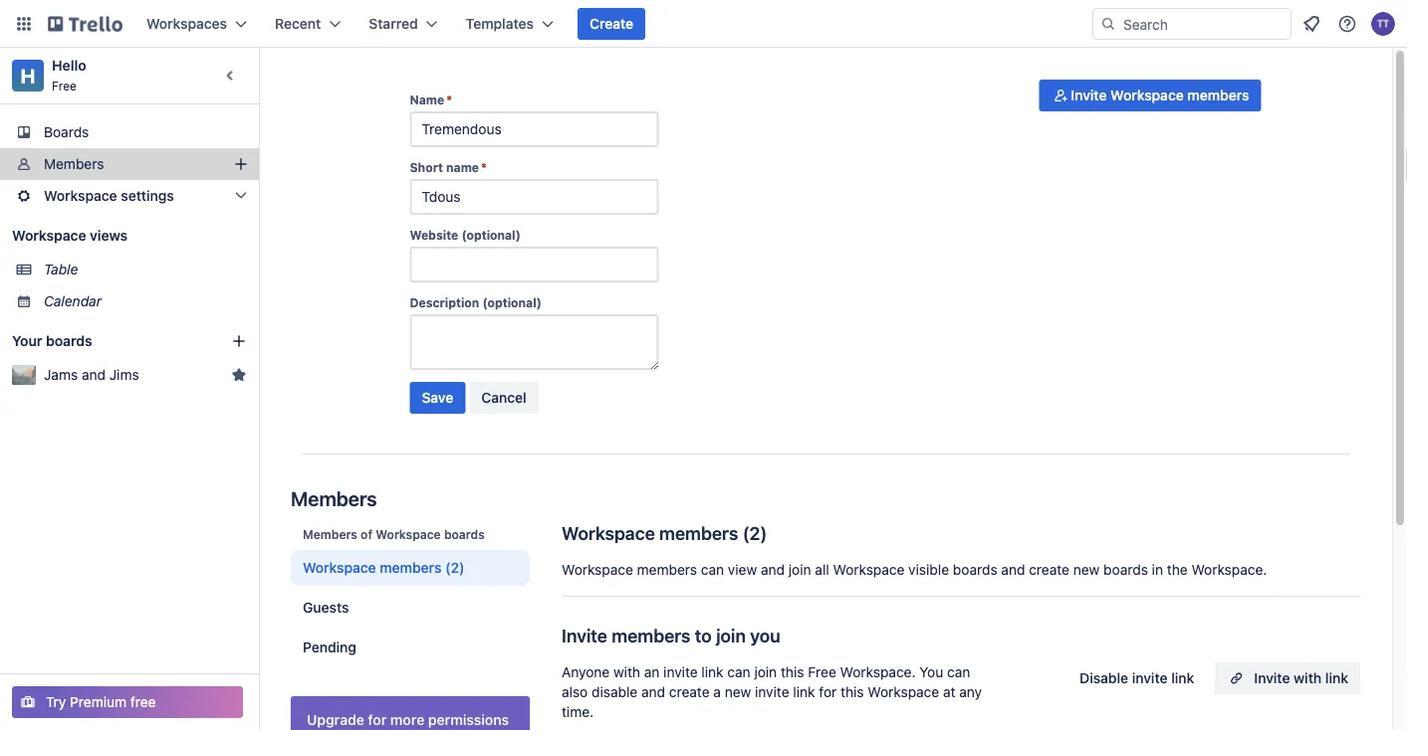 Task type: describe. For each thing, give the bounding box(es) containing it.
1 horizontal spatial can
[[727, 665, 751, 681]]

create inside anyone with an invite link can join this free workspace. you can also disable and create a new invite link for this workspace at any time.
[[669, 685, 710, 701]]

pending
[[303, 640, 356, 656]]

0 horizontal spatial invite
[[663, 665, 698, 681]]

members of workspace boards
[[303, 528, 485, 542]]

calendar link
[[44, 292, 247, 312]]

members down the members of workspace boards
[[380, 560, 442, 577]]

hello
[[52, 57, 86, 74]]

boards left the in
[[1104, 562, 1148, 579]]

time.
[[562, 705, 594, 721]]

at
[[943, 685, 956, 701]]

0 vertical spatial *
[[446, 93, 452, 107]]

2 horizontal spatial join
[[789, 562, 811, 579]]

boards right visible
[[953, 562, 997, 579]]

create button
[[578, 8, 645, 40]]

0 horizontal spatial can
[[701, 562, 724, 579]]

starred icon image
[[231, 367, 247, 383]]

organizationdetailform element
[[410, 92, 659, 422]]

controls
[[307, 728, 361, 731]]

the
[[1167, 562, 1188, 579]]

members up an
[[612, 625, 691, 647]]

jams and jims
[[44, 367, 139, 383]]

guests link
[[291, 591, 530, 626]]

jams and jims link
[[44, 365, 223, 385]]

1 horizontal spatial *
[[481, 160, 487, 174]]

1 vertical spatial members
[[291, 487, 377, 510]]

try premium free button
[[12, 687, 243, 719]]

disable invite link button
[[1068, 663, 1206, 695]]

workspace. inside anyone with an invite link can join this free workspace. you can also disable and create a new invite link for this workspace at any time.
[[840, 665, 916, 681]]

a
[[713, 685, 721, 701]]

boards link
[[0, 117, 259, 148]]

(optional) for description (optional)
[[482, 296, 542, 310]]

1 vertical spatial this
[[841, 685, 864, 701]]

recent
[[275, 15, 321, 32]]

free inside hello free
[[52, 79, 77, 93]]

save button
[[410, 382, 465, 414]]

for inside anyone with an invite link can join this free workspace. you can also disable and create a new invite link for this workspace at any time.
[[819, 685, 837, 701]]

terry turtle (terryturtle) image
[[1371, 12, 1395, 36]]

your boards
[[12, 333, 92, 350]]

( 2 )
[[743, 523, 767, 544]]

new inside anyone with an invite link can join this free workspace. you can also disable and create a new invite link for this workspace at any time.
[[725, 685, 751, 701]]

2
[[749, 523, 760, 544]]

short name *
[[410, 160, 487, 174]]

all
[[815, 562, 829, 579]]

save
[[422, 390, 453, 406]]

0 vertical spatial create
[[1029, 562, 1070, 579]]

cancel
[[481, 390, 527, 406]]

calendar
[[44, 293, 102, 310]]

more
[[390, 713, 425, 729]]

starred button
[[357, 8, 450, 40]]

workspace inside anyone with an invite link can join this free workspace. you can also disable and create a new invite link for this workspace at any time.
[[868, 685, 939, 701]]

and right view
[[761, 562, 785, 579]]

workspace views
[[12, 228, 128, 244]]

invite for invite with link
[[1254, 671, 1290, 687]]

Search field
[[1116, 9, 1291, 39]]

pending link
[[291, 630, 530, 666]]

guests
[[303, 600, 349, 616]]

website (optional)
[[410, 228, 521, 242]]

workspace navigation collapse icon image
[[217, 62, 245, 90]]

)
[[760, 523, 767, 544]]

upgrade for more permissions controls
[[307, 713, 509, 731]]

sm image
[[1051, 86, 1071, 106]]

settings
[[121, 188, 174, 204]]

view
[[728, 562, 757, 579]]

1 vertical spatial join
[[716, 625, 746, 647]]

description (optional)
[[410, 296, 542, 310]]

invite for invite workspace members
[[1071, 87, 1107, 104]]

anyone with an invite link can join this free workspace. you can also disable and create a new invite link for this workspace at any time.
[[562, 665, 982, 721]]

templates button
[[454, 8, 566, 40]]

try
[[46, 695, 66, 711]]

name
[[446, 160, 479, 174]]

try premium free
[[46, 695, 156, 711]]

workspace members can view and join all workspace visible boards and create new boards in the workspace.
[[562, 562, 1267, 579]]

primary element
[[0, 0, 1407, 48]]

premium
[[70, 695, 127, 711]]

cancel button
[[469, 382, 538, 414]]

in
[[1152, 562, 1163, 579]]

workspaces
[[146, 15, 227, 32]]

to
[[695, 625, 712, 647]]

hello link
[[52, 57, 86, 74]]

permissions
[[428, 713, 509, 729]]

1 horizontal spatial invite
[[755, 685, 789, 701]]

(
[[743, 523, 749, 544]]



Task type: vqa. For each thing, say whether or not it's contained in the screenshot.
Ruby Anderson (rubyanderson7) "icon"
no



Task type: locate. For each thing, give the bounding box(es) containing it.
1 horizontal spatial workspace members
[[562, 523, 738, 544]]

members up of
[[291, 487, 377, 510]]

jims
[[109, 367, 139, 383]]

0 horizontal spatial for
[[368, 713, 387, 729]]

invite inside button
[[1132, 671, 1168, 687]]

members down "search" "field"
[[1187, 87, 1249, 104]]

you
[[919, 665, 943, 681]]

free inside anyone with an invite link can join this free workspace. you can also disable and create a new invite link for this workspace at any time.
[[808, 665, 836, 681]]

0 horizontal spatial invite
[[562, 625, 607, 647]]

boards up (2)
[[444, 528, 485, 542]]

you
[[750, 625, 781, 647]]

and right visible
[[1001, 562, 1025, 579]]

0 vertical spatial new
[[1073, 562, 1100, 579]]

join right to
[[716, 625, 746, 647]]

back to home image
[[48, 8, 122, 40]]

1 vertical spatial new
[[725, 685, 751, 701]]

add board image
[[231, 334, 247, 350]]

workspace settings
[[44, 188, 174, 204]]

0 horizontal spatial workspace members
[[303, 560, 442, 577]]

h
[[20, 64, 35, 87]]

members
[[44, 156, 104, 172], [291, 487, 377, 510], [303, 528, 357, 542]]

workspace settings button
[[0, 180, 259, 212]]

and inside jams and jims link
[[82, 367, 106, 383]]

workspace members left (
[[562, 523, 738, 544]]

(2)
[[445, 560, 464, 577]]

short
[[410, 160, 443, 174]]

free
[[52, 79, 77, 93], [808, 665, 836, 681]]

with inside anyone with an invite link can join this free workspace. you can also disable and create a new invite link for this workspace at any time.
[[613, 665, 640, 681]]

table
[[44, 261, 78, 278]]

and left jims
[[82, 367, 106, 383]]

(optional) for website (optional)
[[461, 228, 521, 242]]

invite right disable on the bottom right of page
[[1132, 671, 1168, 687]]

* right the name on the left top of the page
[[446, 93, 452, 107]]

2 horizontal spatial invite
[[1254, 671, 1290, 687]]

members link
[[0, 148, 259, 180]]

1 vertical spatial *
[[481, 160, 487, 174]]

visible
[[908, 562, 949, 579]]

1 horizontal spatial free
[[808, 665, 836, 681]]

join inside anyone with an invite link can join this free workspace. you can also disable and create a new invite link for this workspace at any time.
[[754, 665, 777, 681]]

workspace inside button
[[1110, 87, 1184, 104]]

0 notifications image
[[1300, 12, 1323, 36]]

can up "at"
[[947, 665, 970, 681]]

1 horizontal spatial join
[[754, 665, 777, 681]]

invite
[[663, 665, 698, 681], [1132, 671, 1168, 687], [755, 685, 789, 701]]

invite members to join you
[[562, 625, 781, 647]]

0 vertical spatial (optional)
[[461, 228, 521, 242]]

can
[[701, 562, 724, 579], [727, 665, 751, 681], [947, 665, 970, 681]]

hello free
[[52, 57, 86, 93]]

1 horizontal spatial with
[[1294, 671, 1322, 687]]

name *
[[410, 93, 452, 107]]

0 horizontal spatial free
[[52, 79, 77, 93]]

0 vertical spatial members
[[44, 156, 104, 172]]

boards
[[46, 333, 92, 350], [444, 528, 485, 542], [953, 562, 997, 579], [1104, 562, 1148, 579]]

also
[[562, 685, 588, 701]]

invite with link
[[1254, 671, 1348, 687]]

0 vertical spatial for
[[819, 685, 837, 701]]

0 horizontal spatial join
[[716, 625, 746, 647]]

join
[[789, 562, 811, 579], [716, 625, 746, 647], [754, 665, 777, 681]]

join left all at the bottom right
[[789, 562, 811, 579]]

*
[[446, 93, 452, 107], [481, 160, 487, 174]]

join down you
[[754, 665, 777, 681]]

members inside invite workspace members button
[[1187, 87, 1249, 104]]

invite workspace members button
[[1039, 80, 1261, 112]]

2 vertical spatial join
[[754, 665, 777, 681]]

workspace. left you at right
[[840, 665, 916, 681]]

website
[[410, 228, 458, 242]]

of
[[361, 528, 373, 542]]

0 horizontal spatial new
[[725, 685, 751, 701]]

disable invite link
[[1080, 671, 1194, 687]]

None text field
[[410, 315, 659, 370]]

1 vertical spatial workspace members
[[303, 560, 442, 577]]

2 vertical spatial members
[[303, 528, 357, 542]]

1 vertical spatial free
[[808, 665, 836, 681]]

workspaces button
[[134, 8, 259, 40]]

members
[[1187, 87, 1249, 104], [659, 523, 738, 544], [380, 560, 442, 577], [637, 562, 697, 579], [612, 625, 691, 647]]

1 vertical spatial (optional)
[[482, 296, 542, 310]]

an
[[644, 665, 660, 681]]

0 vertical spatial this
[[781, 665, 804, 681]]

and
[[82, 367, 106, 383], [761, 562, 785, 579], [1001, 562, 1025, 579], [641, 685, 665, 701]]

open information menu image
[[1337, 14, 1357, 34]]

search image
[[1100, 16, 1116, 32]]

with inside button
[[1294, 671, 1322, 687]]

invite
[[1071, 87, 1107, 104], [562, 625, 607, 647], [1254, 671, 1290, 687]]

workspace
[[1110, 87, 1184, 104], [44, 188, 117, 204], [12, 228, 86, 244], [562, 523, 655, 544], [376, 528, 441, 542], [303, 560, 376, 577], [562, 562, 633, 579], [833, 562, 905, 579], [868, 685, 939, 701]]

invite workspace members
[[1071, 87, 1249, 104]]

and down an
[[641, 685, 665, 701]]

disable
[[1080, 671, 1128, 687]]

your
[[12, 333, 42, 350]]

1 vertical spatial create
[[669, 685, 710, 701]]

(optional) right website
[[461, 228, 521, 242]]

and inside anyone with an invite link can join this free workspace. you can also disable and create a new invite link for this workspace at any time.
[[641, 685, 665, 701]]

table link
[[44, 260, 247, 280]]

can down you
[[727, 665, 751, 681]]

members left (
[[659, 523, 738, 544]]

templates
[[466, 15, 534, 32]]

boards up jams
[[46, 333, 92, 350]]

this
[[781, 665, 804, 681], [841, 685, 864, 701]]

upgrade
[[307, 713, 364, 729]]

with for anyone
[[613, 665, 640, 681]]

0 horizontal spatial this
[[781, 665, 804, 681]]

1 horizontal spatial workspace.
[[1191, 562, 1267, 579]]

(optional) right description
[[482, 296, 542, 310]]

with for invite
[[1294, 671, 1322, 687]]

create
[[1029, 562, 1070, 579], [669, 685, 710, 701]]

0 horizontal spatial create
[[669, 685, 710, 701]]

workspace inside popup button
[[44, 188, 117, 204]]

free
[[130, 695, 156, 711]]

0 vertical spatial join
[[789, 562, 811, 579]]

invite right a
[[755, 685, 789, 701]]

members left of
[[303, 528, 357, 542]]

workspace members down of
[[303, 560, 442, 577]]

recent button
[[263, 8, 353, 40]]

your boards with 1 items element
[[12, 330, 201, 354]]

0 horizontal spatial with
[[613, 665, 640, 681]]

jams
[[44, 367, 78, 383]]

1 horizontal spatial invite
[[1071, 87, 1107, 104]]

h link
[[12, 60, 44, 92]]

0 horizontal spatial workspace.
[[840, 665, 916, 681]]

new right a
[[725, 685, 751, 701]]

1 horizontal spatial create
[[1029, 562, 1070, 579]]

1 vertical spatial workspace.
[[840, 665, 916, 681]]

None text field
[[410, 112, 659, 147], [410, 179, 659, 215], [410, 247, 659, 283], [410, 112, 659, 147], [410, 179, 659, 215], [410, 247, 659, 283]]

workspace. right the
[[1191, 562, 1267, 579]]

views
[[90, 228, 128, 244]]

any
[[959, 685, 982, 701]]

description
[[410, 296, 479, 310]]

0 vertical spatial free
[[52, 79, 77, 93]]

2 horizontal spatial invite
[[1132, 671, 1168, 687]]

1 horizontal spatial this
[[841, 685, 864, 701]]

workspace members
[[562, 523, 738, 544], [303, 560, 442, 577]]

1 vertical spatial invite
[[562, 625, 607, 647]]

(optional)
[[461, 228, 521, 242], [482, 296, 542, 310]]

boards
[[44, 124, 89, 140]]

* right name
[[481, 160, 487, 174]]

members up invite members to join you
[[637, 562, 697, 579]]

link
[[702, 665, 724, 681], [1171, 671, 1194, 687], [1325, 671, 1348, 687], [793, 685, 815, 701]]

1 horizontal spatial new
[[1073, 562, 1100, 579]]

disable
[[592, 685, 638, 701]]

2 horizontal spatial can
[[947, 665, 970, 681]]

invite with link button
[[1214, 663, 1360, 695]]

new left the in
[[1073, 562, 1100, 579]]

starred
[[369, 15, 418, 32]]

invite for invite members to join you
[[562, 625, 607, 647]]

0 vertical spatial workspace members
[[562, 523, 738, 544]]

0 horizontal spatial *
[[446, 93, 452, 107]]

name
[[410, 93, 444, 107]]

2 vertical spatial invite
[[1254, 671, 1290, 687]]

0 vertical spatial invite
[[1071, 87, 1107, 104]]

members down the boards
[[44, 156, 104, 172]]

1 vertical spatial for
[[368, 713, 387, 729]]

for inside upgrade for more permissions controls
[[368, 713, 387, 729]]

invite right an
[[663, 665, 698, 681]]

anyone
[[562, 665, 610, 681]]

create
[[590, 15, 634, 32]]

new
[[1073, 562, 1100, 579], [725, 685, 751, 701]]

1 horizontal spatial for
[[819, 685, 837, 701]]

can left view
[[701, 562, 724, 579]]

0 vertical spatial workspace.
[[1191, 562, 1267, 579]]



